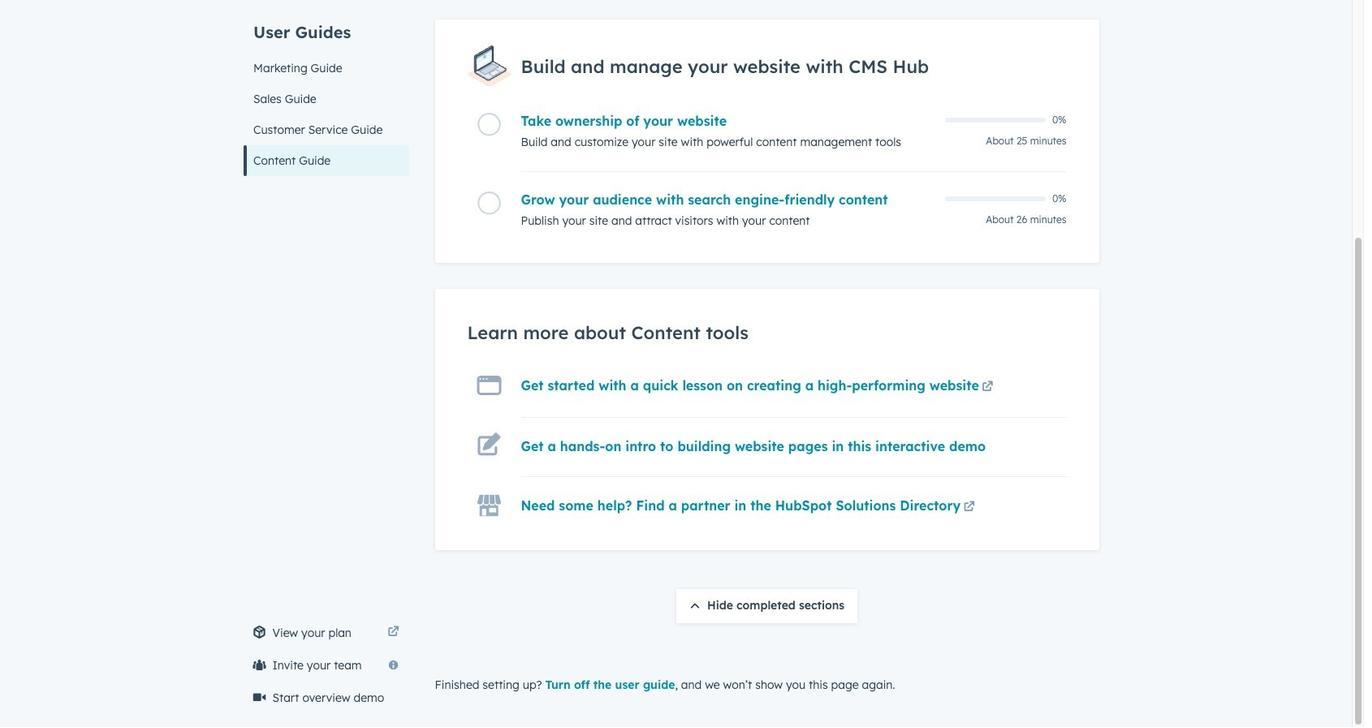 Task type: describe. For each thing, give the bounding box(es) containing it.
user guides element
[[243, 0, 409, 176]]



Task type: vqa. For each thing, say whether or not it's contained in the screenshot.
User Guides element
yes



Task type: locate. For each thing, give the bounding box(es) containing it.
link opens in a new window image
[[964, 499, 975, 518]]

link opens in a new window image
[[982, 378, 993, 398], [982, 382, 993, 394], [964, 502, 975, 514], [388, 624, 399, 643], [388, 627, 399, 639]]



